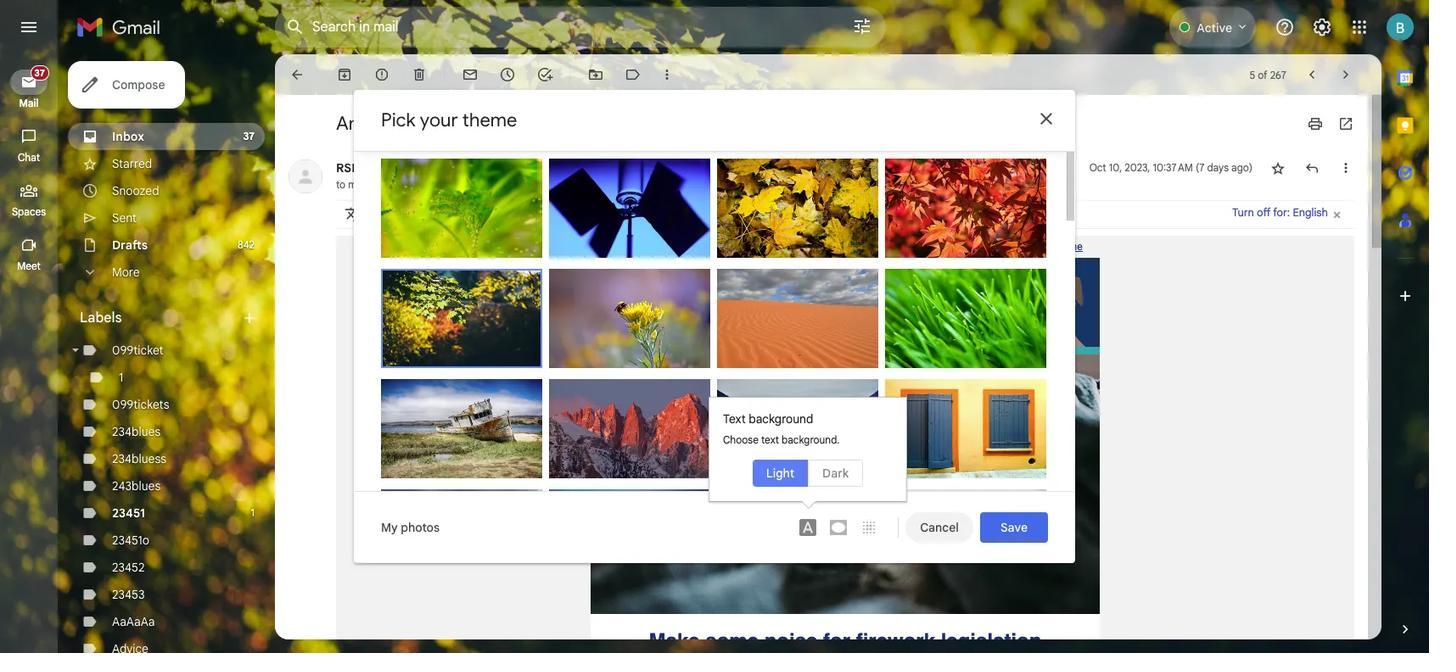 Task type: vqa. For each thing, say whether or not it's contained in the screenshot.
topmost the SA
no



Task type: describe. For each thing, give the bounding box(es) containing it.
0 vertical spatial grzegorz
[[745, 255, 789, 269]]

cancel button
[[906, 513, 973, 543]]

text background choose text background.
[[723, 412, 840, 446]]

delete image
[[411, 66, 428, 83]]

it's
[[448, 112, 471, 135]]

change
[[546, 112, 609, 135]]

background
[[749, 412, 813, 427]]

pick your theme
[[381, 109, 517, 132]]

english
[[1293, 206, 1328, 219]]

report spam image
[[373, 66, 390, 83]]

photos
[[401, 520, 440, 535]]

23452 link
[[112, 560, 145, 575]]

23451 link
[[112, 506, 145, 521]]

text
[[761, 434, 779, 446]]

2 horizontal spatial by: greg bullock option
[[717, 379, 878, 479]]

23451
[[112, 506, 145, 521]]

time
[[475, 112, 513, 135]]

compose
[[112, 77, 165, 93]]

of
[[1258, 68, 1268, 81]]

inbox link
[[112, 129, 144, 144]]

cancel
[[920, 520, 959, 535]]

zermatt2
[[577, 476, 621, 490]]

<
[[379, 161, 384, 174]]

compose button
[[68, 61, 185, 109]]

sent
[[112, 210, 137, 226]]

oct
[[1089, 161, 1106, 174]]

10:37 am
[[1153, 161, 1193, 174]]

099ticket link
[[112, 343, 163, 358]]

oct 10, 2023, 10:37 am (7 days ago)
[[1089, 161, 1253, 174]]

243blues link
[[112, 479, 161, 494]]

my photos button
[[367, 513, 453, 543]]

Not starred checkbox
[[1270, 160, 1287, 177]]

message
[[578, 208, 622, 221]]

ago)
[[1231, 161, 1253, 174]]

2 vertical spatial grzegorz
[[409, 476, 453, 490]]

labels
[[80, 310, 122, 327]]

(7
[[1196, 161, 1205, 174]]

starred
[[112, 156, 152, 171]]

5
[[1250, 68, 1255, 81]]

search in mail image
[[280, 12, 311, 42]]

lover,
[[398, 112, 444, 135]]

off
[[1257, 206, 1271, 219]]

navigation containing mail
[[0, 54, 59, 653]]

animals option
[[549, 490, 710, 589]]

2023,
[[1125, 161, 1150, 174]]

view online
[[1029, 241, 1083, 253]]

pick your theme heading
[[381, 109, 517, 132]]

1 link
[[119, 370, 123, 385]]

your
[[420, 109, 458, 132]]

add to tasks image
[[536, 66, 553, 83]]

243blues
[[112, 479, 161, 494]]

234blues
[[112, 424, 161, 440]]

aaaaaa
[[112, 614, 155, 630]]

2 vertical spatial by: grzegorz głowaty
[[391, 476, 497, 490]]

chat heading
[[0, 151, 58, 165]]

1 greg from the left
[[409, 255, 432, 269]]

light
[[766, 466, 794, 481]]

back to inbox image
[[289, 66, 306, 83]]

0 vertical spatial by: grzegorz głowaty
[[727, 255, 833, 269]]

labels heading
[[80, 310, 241, 327]]

turn off for: english
[[1232, 206, 1328, 219]]

save
[[1001, 520, 1028, 535]]

dark
[[822, 466, 849, 481]]

starred link
[[112, 156, 152, 171]]

save button
[[980, 513, 1048, 543]]

rspca
[[336, 160, 376, 176]]

snooze image
[[499, 66, 516, 83]]

by: christopher roehrs option
[[717, 269, 878, 381]]

234bluess
[[112, 451, 166, 467]]

spaces
[[12, 205, 46, 218]]

background.
[[782, 434, 840, 446]]

meet heading
[[0, 260, 58, 273]]

advanced search options image
[[845, 9, 879, 43]]

0 horizontal spatial by: greg bullock option
[[381, 159, 542, 271]]

to
[[336, 178, 345, 191]]

2 horizontal spatial for
[[728, 241, 740, 253]]

mail, 37 unread messages image
[[29, 70, 48, 86]]

by: zermatt2
[[559, 476, 621, 490]]

up
[[714, 241, 725, 253]]

more button
[[68, 259, 265, 286]]

standing
[[673, 241, 711, 253]]

1 by: greg bullock from the left
[[391, 255, 470, 269]]

animals
[[743, 241, 778, 253]]



Task type: locate. For each thing, give the bounding box(es) containing it.
1 vertical spatial głowaty
[[457, 364, 499, 378]]

1 horizontal spatial for
[[658, 241, 670, 253]]

by: christopher roehrs
[[727, 366, 839, 379]]

1 horizontal spatial greg
[[577, 255, 600, 269]]

by: romain guy
[[895, 255, 971, 269], [559, 366, 635, 379], [895, 366, 971, 379], [895, 476, 971, 490]]

23453
[[112, 587, 145, 603]]

for right "time"
[[517, 112, 542, 135]]

you
[[639, 241, 655, 253]]

1 horizontal spatial by: greg bullock option
[[549, 159, 710, 271]]

snoozed
[[112, 183, 159, 199]]

rspca cell
[[336, 160, 562, 176]]

2 greg from the left
[[577, 255, 600, 269]]

snoozed link
[[112, 183, 159, 199]]

by: greg bullock
[[391, 255, 470, 269], [559, 255, 638, 269]]

roehrs
[[805, 366, 839, 379]]

głowaty
[[792, 255, 833, 269], [457, 364, 499, 378], [456, 476, 497, 490]]

thank you for standing up for animals
[[608, 241, 778, 253]]

thank
[[608, 241, 636, 253]]

mark as unread image
[[462, 66, 479, 83]]

>
[[557, 161, 562, 174]]

23451o
[[112, 533, 149, 548]]

newer image
[[1304, 66, 1320, 83]]

settings image
[[1312, 17, 1332, 37]]

tab list
[[1382, 54, 1429, 592]]

099ticket
[[112, 343, 163, 358]]

meet
[[17, 260, 41, 272]]

by: mike cleron option
[[885, 490, 1046, 589]]

archive image
[[336, 66, 353, 83]]

older image
[[1337, 66, 1354, 83]]

0 horizontal spatial for
[[517, 112, 542, 135]]

0 horizontal spatial greg
[[409, 255, 432, 269]]

my photos
[[381, 520, 440, 535]]

my
[[381, 520, 398, 535]]

spaces heading
[[0, 205, 58, 219]]

by: grzegorz głowaty option
[[717, 159, 878, 271], [381, 269, 542, 379], [381, 379, 542, 491]]

rspca < supportercomms@email.rspca.org.uk >
[[336, 160, 562, 176]]

to me
[[336, 178, 362, 191]]

by:
[[391, 255, 406, 269], [559, 255, 574, 269], [727, 255, 742, 269], [895, 255, 910, 269], [393, 364, 408, 378], [559, 366, 574, 379], [727, 366, 742, 379], [895, 366, 910, 379], [391, 476, 406, 490], [559, 476, 574, 490], [895, 476, 910, 490]]

1 bullock from the left
[[435, 255, 470, 269]]

me
[[348, 178, 362, 191]]

inbox
[[112, 129, 144, 144]]

for right up at the top
[[728, 241, 740, 253]]

sent link
[[112, 210, 137, 226]]

2 bullock from the left
[[603, 255, 638, 269]]

10,
[[1109, 161, 1122, 174]]

for right you
[[658, 241, 670, 253]]

oct 10, 2023, 10:37 am (7 days ago) cell
[[1089, 160, 1253, 177]]

1 vertical spatial by: grzegorz głowaty
[[393, 364, 499, 378]]

romain
[[913, 255, 949, 269], [577, 366, 613, 379], [913, 366, 949, 379], [913, 476, 949, 490]]

guy
[[951, 255, 971, 269], [615, 366, 635, 379], [951, 366, 971, 379], [951, 476, 971, 490]]

23451o link
[[112, 533, 149, 548]]

chat
[[18, 151, 40, 164]]

0 vertical spatial głowaty
[[792, 255, 833, 269]]

alert dialog
[[709, 397, 907, 509]]

grzegorz
[[745, 255, 789, 269], [410, 364, 455, 378], [409, 476, 453, 490]]

Search in mail search field
[[275, 7, 886, 48]]

translate
[[530, 208, 575, 221]]

by: zermatt2 option
[[549, 379, 710, 491]]

0 vertical spatial 1
[[119, 370, 123, 385]]

0 horizontal spatial by: greg bullock
[[391, 255, 470, 269]]

234blues link
[[112, 424, 161, 440]]

0 horizontal spatial bullock
[[435, 255, 470, 269]]

bullock
[[435, 255, 470, 269], [603, 255, 638, 269]]

dark button
[[808, 460, 863, 487]]

navigation
[[0, 54, 59, 653]]

drafts
[[112, 238, 148, 253]]

1 horizontal spatial by: greg bullock
[[559, 255, 638, 269]]

drafts link
[[112, 238, 148, 253]]

mail heading
[[0, 97, 58, 110]]

pick
[[381, 109, 416, 132]]

translate message
[[530, 208, 622, 221]]

view online link
[[1029, 241, 1083, 253]]

23452
[[112, 560, 145, 575]]

0 horizontal spatial 1
[[119, 370, 123, 385]]

5 of 267
[[1250, 68, 1287, 81]]

2 vertical spatial głowaty
[[456, 476, 497, 490]]

23453 link
[[112, 587, 145, 603]]

animal lover, it's time for change
[[336, 112, 609, 135]]

842
[[238, 238, 255, 251]]

more
[[112, 265, 140, 280]]

1 vertical spatial grzegorz
[[410, 364, 455, 378]]

by: greg bullock option
[[381, 159, 542, 271], [549, 159, 710, 271], [717, 379, 878, 479]]

turn
[[1232, 206, 1254, 219]]

1 vertical spatial 1
[[251, 507, 255, 519]]

for:
[[1273, 206, 1290, 219]]

choose
[[723, 434, 759, 446]]

099tickets
[[112, 397, 169, 412]]

099tickets link
[[112, 397, 169, 412]]

mail
[[19, 97, 39, 109]]

234bluess link
[[112, 451, 166, 467]]

alert dialog containing text background
[[709, 397, 907, 509]]

1 horizontal spatial bullock
[[603, 255, 638, 269]]

christopher
[[745, 366, 802, 379]]

alert dialog inside the pick your theme alert dialog
[[709, 397, 907, 509]]

theme
[[462, 109, 517, 132]]

1 horizontal spatial 1
[[251, 507, 255, 519]]

animal
[[336, 112, 393, 135]]

2 by: greg bullock from the left
[[559, 255, 638, 269]]

by: romain guy option
[[885, 159, 1046, 271], [549, 269, 710, 381], [885, 269, 1046, 381], [885, 379, 1046, 491], [381, 490, 542, 589], [717, 490, 878, 589]]

greg
[[409, 255, 432, 269], [577, 255, 600, 269]]

main menu image
[[19, 17, 39, 37]]

pick your theme alert dialog
[[354, 90, 1075, 589]]

for
[[517, 112, 542, 135], [658, 241, 670, 253], [728, 241, 740, 253]]

37
[[243, 130, 255, 143]]

267
[[1270, 68, 1287, 81]]

days
[[1207, 161, 1229, 174]]

text
[[723, 412, 746, 427]]



